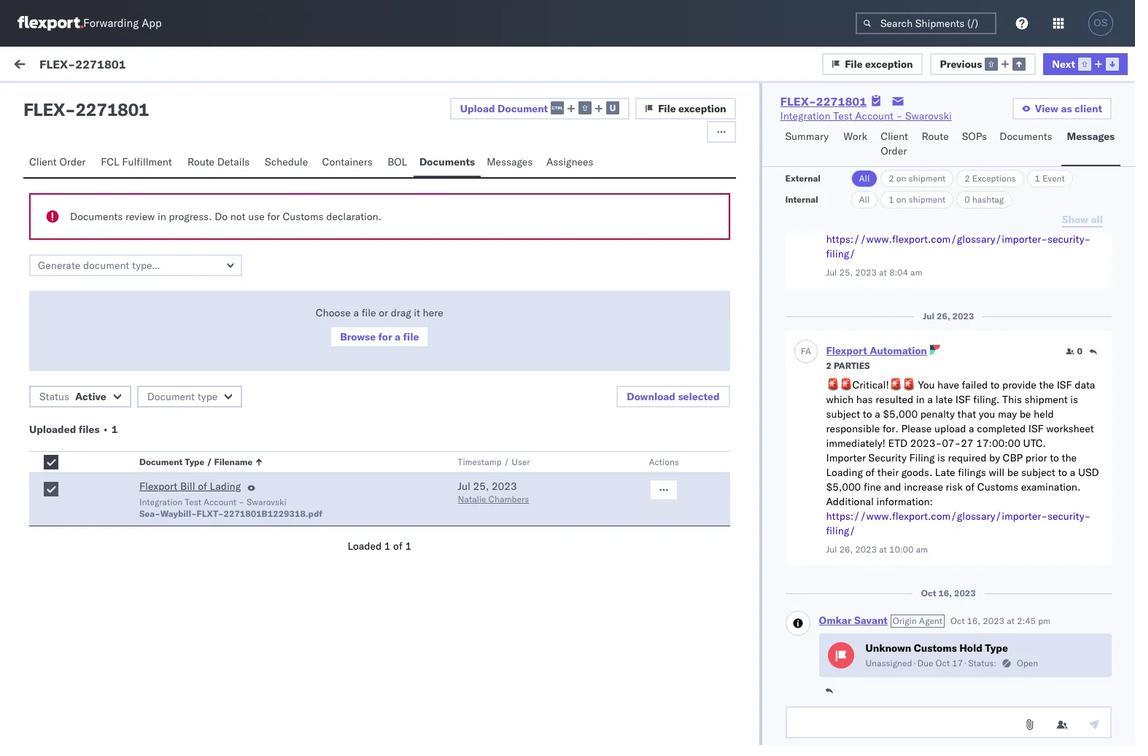 Task type: locate. For each thing, give the bounding box(es) containing it.
1 vertical spatial swarovski
[[247, 497, 286, 508]]

deal
[[111, 212, 131, 225]]

0 vertical spatial type
[[185, 457, 204, 468]]

omkar down "files"
[[71, 450, 102, 463]]

1 vertical spatial work
[[918, 126, 937, 137]]

0 for 0
[[1077, 346, 1083, 357]]

0 vertical spatial on
[[897, 173, 907, 184]]

2 vertical spatial at
[[1007, 616, 1015, 627]]

2023 inside the jul 25, 2023 natalie chambers
[[492, 480, 517, 493]]

1 vertical spatial file
[[658, 102, 676, 115]]

swarovski up the 2271801b1229318.pdf
[[247, 497, 286, 508]]

document type button
[[137, 386, 242, 408]]

0 vertical spatial file
[[362, 306, 376, 320]]

drag
[[391, 306, 411, 320]]

3 s from the top
[[54, 451, 58, 461]]

documents for the left documents button
[[419, 155, 475, 169]]

document
[[498, 102, 548, 115], [147, 390, 195, 403], [139, 457, 183, 468]]

and
[[133, 212, 151, 225], [884, 481, 902, 494]]

3 pm from the top
[[482, 462, 497, 475]]

1 horizontal spatial $5,000
[[883, 408, 918, 421]]

file down it
[[403, 331, 419, 344]]

1 horizontal spatial order
[[881, 144, 907, 158]]

am right 8:04
[[911, 267, 923, 278]]

2023 down https://www.flexport.com/glossary/importer-security- filing/ jul 25, 2023 at 8:04 am
[[953, 311, 974, 322]]

client order
[[881, 130, 908, 158], [29, 155, 86, 169]]

0 horizontal spatial 25,
[[473, 480, 489, 493]]

2023 up oct 16, 2023 at 2:45 pm
[[954, 588, 976, 599]]

natalie
[[458, 494, 486, 505]]

filing
[[909, 452, 935, 465]]

0 vertical spatial 2023,
[[426, 184, 454, 197]]

file
[[362, 306, 376, 320], [403, 331, 419, 344]]

oct 26, 2023, 2:45 pm pdt up here at top left
[[388, 279, 518, 292]]

2 all from the top
[[859, 194, 870, 205]]

0 horizontal spatial is
[[66, 212, 74, 225]]

flexport for flexport automation
[[826, 344, 867, 358]]

isf left "data"
[[1057, 379, 1072, 392]]

1 flex- 458574 from the top
[[885, 184, 953, 197]]

0 vertical spatial this
[[44, 212, 63, 225]]

all button for 2
[[851, 170, 878, 188]]

uploaded files ∙ 1
[[29, 423, 118, 436]]

jul inside https://www.flexport.com/glossary/importer-security- filing/ jul 25, 2023 at 8:04 am
[[826, 267, 837, 278]]

3 458574 from the top
[[915, 374, 953, 387]]

0 horizontal spatial 0
[[965, 194, 970, 205]]

0 vertical spatial filing/
[[826, 247, 856, 260]]

immediately!
[[826, 437, 886, 450]]

client down "integration test account - swarovski" link in the top of the page
[[881, 130, 908, 143]]

1 vertical spatial omkar savant
[[71, 253, 136, 266]]

internal
[[98, 93, 134, 106], [785, 194, 818, 205]]

2 vertical spatial is
[[938, 452, 946, 465]]

16, up hold
[[967, 616, 981, 627]]

lading
[[210, 480, 241, 493]]

1 vertical spatial oct 26, 2023, 2:45 pm pdt
[[388, 279, 518, 292]]

https://www.flexport.com/glossary/importer- down the 1 on shipment
[[826, 233, 1048, 246]]

be down cbp
[[1007, 466, 1019, 479]]

0 vertical spatial external
[[23, 93, 62, 106]]

2 horizontal spatial 2
[[965, 173, 970, 184]]

upload
[[460, 102, 495, 115]]

1 all from the top
[[859, 173, 870, 184]]

2 vertical spatial customs
[[914, 642, 957, 655]]

1 all button from the top
[[851, 170, 878, 188]]

0 horizontal spatial flex-2271801
[[39, 57, 126, 71]]

a down drag
[[395, 331, 401, 344]]

schedule inside schedule button
[[265, 155, 308, 169]]

choose
[[316, 306, 351, 320]]

completed
[[977, 422, 1026, 436]]

often
[[108, 293, 132, 306]]

devan
[[158, 183, 188, 196]]

2 omkar savant from the top
[[71, 253, 136, 266]]

internal inside button
[[98, 93, 134, 106]]

flex- up resulted
[[885, 374, 915, 387]]

all down work button
[[859, 173, 870, 184]]

1 horizontal spatial /
[[504, 457, 509, 468]]

0 vertical spatial pdt
[[500, 184, 518, 197]]

late
[[935, 466, 955, 479]]

in right review
[[158, 210, 166, 223]]

2 for exceptions
[[965, 173, 970, 184]]

subject inside importer security filing is required by cbp prior to the loading of their goods. late filings will be subject to a usd $5,000 fine and increase risk of customs examination. additional information: https://www.flexport.com/glossary/importer-security- filing/
[[1022, 466, 1056, 479]]

external down my work
[[23, 93, 62, 106]]

and inside importer security filing is required by cbp prior to the loading of their goods. late filings will be subject to a usd $5,000 fine and increase risk of customs examination. additional information: https://www.flexport.com/glossary/importer-security- filing/
[[884, 481, 902, 494]]

actions
[[649, 457, 679, 468]]

1 vertical spatial internal
[[785, 194, 818, 205]]

order left fcl at the top left
[[59, 155, 86, 169]]

1 vertical spatial s
[[54, 254, 58, 264]]

3 o s from the top
[[48, 451, 58, 461]]

458574 down the 2 on shipment
[[915, 184, 953, 197]]

0 vertical spatial oct 26, 2023, 2:45 pm pdt
[[388, 184, 518, 197]]

https://www.flexport.com/glossary/importer- down increase
[[826, 510, 1048, 523]]

is inside importer security filing is required by cbp prior to the loading of their goods. late filings will be subject to a usd $5,000 fine and increase risk of customs examination. additional information: https://www.flexport.com/glossary/importer-security- filing/
[[938, 452, 946, 465]]

browse for a file
[[340, 331, 419, 344]]

flexport
[[826, 344, 867, 358], [139, 480, 178, 493]]

by
[[989, 452, 1000, 465]]

prior
[[1026, 452, 1047, 465]]

unknown
[[866, 642, 912, 655]]

pm
[[1038, 616, 1051, 627]]

client for right "client order" button
[[881, 130, 908, 143]]

1 horizontal spatial route
[[922, 130, 949, 143]]

resize handle column header
[[364, 122, 381, 509], [612, 122, 630, 509], [861, 122, 878, 509], [1109, 122, 1127, 509]]

internal (0)
[[98, 93, 155, 106]]

25, up natalie
[[473, 480, 489, 493]]

1 horizontal spatial the
[[1062, 452, 1077, 465]]

am inside https://www.flexport.com/glossary/importer-security- filing/ jul 25, 2023 at 8:04 am
[[911, 267, 923, 278]]

1 horizontal spatial has
[[857, 393, 873, 406]]

subject inside 🚨🚨critical!🚨🚨 you have failed to provide the isf data which has resulted in a late isf filing. this shipment is subject to a $5,000 penalty that you may be held responsible for. please upload a completed isf worksheet immediately! etd 2023-07-27 17:00:00 utc.
[[826, 408, 860, 421]]

1 vertical spatial flexport
[[139, 480, 178, 493]]

at left 8:04
[[879, 267, 887, 278]]

2 o s from the top
[[48, 254, 58, 264]]

(0) inside button
[[64, 93, 83, 106]]

a inside button
[[395, 331, 401, 344]]

has
[[295, 278, 312, 291], [857, 393, 873, 406]]

10:00
[[889, 544, 914, 555]]

0 inside "button"
[[1077, 346, 1083, 357]]

isf down failed
[[956, 393, 971, 406]]

0 horizontal spatial internal
[[98, 93, 134, 106]]

Search Shipments (/) text field
[[856, 12, 997, 34]]

1 vertical spatial schedule
[[178, 373, 224, 386]]

documents button up 1 event on the right top of the page
[[994, 123, 1061, 166]]

work down "integration test account - swarovski" link in the top of the page
[[844, 130, 868, 143]]

security- down event
[[1048, 233, 1091, 246]]

all button down work button
[[851, 170, 878, 188]]

pdt
[[500, 184, 518, 197], [500, 279, 518, 292], [500, 462, 518, 475]]

2 resize handle column header from the left
[[612, 122, 630, 509]]

0 vertical spatial swarovski
[[905, 109, 952, 123]]

that inside 🚨🚨critical!🚨🚨 you have failed to provide the isf data which has resulted in a late isf filing. this shipment is subject to a $5,000 penalty that you may be held responsible for. please upload a completed isf worksheet immediately! etd 2023-07-27 17:00:00 utc.
[[958, 408, 976, 421]]

the inside importer security filing is required by cbp prior to the loading of their goods. late filings will be subject to a usd $5,000 fine and increase risk of customs examination. additional information: https://www.flexport.com/glossary/importer-security- filing/
[[1062, 452, 1077, 465]]

external (0)
[[23, 93, 83, 106]]

waybill-
[[160, 509, 197, 520]]

1 o from the top
[[48, 159, 54, 169]]

we
[[44, 278, 58, 291]]

external inside external (0) button
[[23, 93, 62, 106]]

to up the responsible
[[863, 408, 872, 421]]

my work
[[15, 56, 79, 77]]

containers
[[322, 155, 373, 169]]

26,
[[407, 184, 423, 197], [407, 279, 423, 292], [937, 311, 950, 322], [407, 462, 423, 475], [839, 544, 853, 555]]

am right the 10:00
[[916, 544, 928, 555]]

1 vertical spatial delay
[[102, 387, 129, 401]]

jul down additional
[[826, 544, 837, 555]]

integration test account - swarovski up work button
[[780, 109, 952, 123]]

pm
[[482, 184, 497, 197], [482, 279, 497, 292], [482, 462, 497, 475]]

k,
[[252, 278, 262, 291]]

1 vertical spatial integration test account - swarovski
[[139, 497, 286, 508]]

0 vertical spatial route
[[922, 130, 949, 143]]

route for route details
[[187, 155, 215, 169]]

oct 26, 2023, 2:45 pm pdt
[[388, 184, 518, 197], [388, 279, 518, 292]]

and left 'with'
[[133, 212, 151, 225]]

1 on from the top
[[897, 173, 907, 184]]

s for @
[[54, 451, 58, 461]]

be inside importer security filing is required by cbp prior to the loading of their goods. late filings will be subject to a usd $5,000 fine and increase risk of customs examination. additional information: https://www.flexport.com/glossary/importer-security- filing/
[[1007, 466, 1019, 479]]

omkar savant down ∙
[[71, 450, 136, 463]]

1 vertical spatial documents
[[419, 155, 475, 169]]

flexport automation button
[[826, 344, 927, 358]]

1 filing/ from the top
[[826, 247, 856, 260]]

occurs
[[135, 293, 166, 306]]

account up related
[[855, 109, 894, 123]]

notifying
[[78, 278, 119, 291]]

flex- 458574 up increase
[[885, 462, 953, 475]]

fcl fulfillment
[[101, 155, 172, 169]]

will
[[312, 212, 328, 225], [989, 466, 1005, 479]]

on for 1
[[897, 194, 907, 205]]

2 o from the top
[[48, 254, 54, 264]]

2 2023, from the top
[[426, 279, 454, 292]]

0 horizontal spatial and
[[133, 212, 151, 225]]

responsible
[[826, 422, 880, 436]]

on up the 1 on shipment
[[897, 173, 907, 184]]

2 s from the top
[[54, 254, 58, 264]]

work right the import
[[143, 60, 167, 73]]

shipment for 2 on shipment
[[909, 173, 946, 184]]

create
[[331, 212, 360, 225]]

0 horizontal spatial order
[[59, 155, 86, 169]]

details
[[217, 155, 250, 169]]

this
[[176, 212, 193, 225]]

3 omkar savant from the top
[[71, 450, 136, 463]]

0 horizontal spatial documents button
[[414, 149, 481, 177]]

2 left 'exceptions'
[[965, 173, 970, 184]]

1 vertical spatial in
[[916, 393, 925, 406]]

1 458574 from the top
[[915, 184, 953, 197]]

client for "client order" button to the left
[[29, 155, 57, 169]]

2 exception: from the top
[[46, 373, 98, 386]]

1 vertical spatial 25,
[[473, 480, 489, 493]]

1 exception: from the top
[[46, 183, 98, 196]]

schedule up the type
[[178, 373, 224, 386]]

2 filing/ from the top
[[826, 525, 856, 538]]

1 vertical spatial 2023,
[[426, 279, 454, 292]]

16, for oct 16, 2023 at 2:45 pm
[[967, 616, 981, 627]]

https://www.flexport.com/glossary/importer-security- filing/ link
[[826, 233, 1091, 260], [826, 510, 1091, 538]]

goods.
[[902, 466, 933, 479]]

0 vertical spatial at
[[879, 267, 887, 278]]

2 (0) from the left
[[136, 93, 155, 106]]

you up the often
[[122, 278, 138, 291]]

1 omkar savant from the top
[[71, 158, 136, 171]]

document right "upload"
[[498, 102, 548, 115]]

2023 for oct 16, 2023 at 2:45 pm
[[983, 616, 1005, 627]]

2 security- from the top
[[1048, 510, 1091, 523]]

0 horizontal spatial this
[[44, 212, 63, 225]]

client order button left fcl at the top left
[[23, 149, 95, 177]]

1 vertical spatial filing/
[[826, 525, 856, 538]]

file exception button
[[822, 53, 923, 75], [822, 53, 923, 75], [636, 98, 736, 120], [636, 98, 736, 120]]

messages down client
[[1067, 130, 1115, 143]]

2271801 up work button
[[816, 94, 867, 109]]

at left pm
[[1007, 616, 1015, 627]]

upload document button
[[450, 98, 630, 120]]

/ inside button
[[207, 457, 212, 468]]

have
[[938, 379, 959, 392]]

delay up progress.
[[191, 183, 219, 196]]

2 on from the top
[[897, 194, 907, 205]]

documents
[[1000, 130, 1053, 143], [419, 155, 475, 169], [70, 210, 123, 223]]

flexport up sea-
[[139, 480, 178, 493]]

messages button down client
[[1061, 123, 1121, 166]]

1 horizontal spatial file
[[845, 57, 863, 70]]

sops
[[962, 130, 987, 143]]

0 horizontal spatial external
[[23, 93, 62, 106]]

internal down the "summary" button
[[785, 194, 818, 205]]

1 / from the left
[[207, 457, 212, 468]]

o s down uploaded
[[48, 451, 58, 461]]

work for related
[[918, 126, 937, 137]]

security- down examination.
[[1048, 510, 1091, 523]]

0 horizontal spatial that
[[141, 278, 159, 291]]

subject down which
[[826, 408, 860, 421]]

1 s from the top
[[54, 159, 58, 169]]

jul for jul 25, 2023 natalie chambers
[[458, 480, 471, 493]]

for inside button
[[378, 331, 392, 344]]

hold
[[960, 642, 983, 655]]

1 https://www.flexport.com/glossary/importer- from the top
[[826, 233, 1048, 246]]

type
[[197, 390, 218, 403]]

o s
[[48, 159, 58, 169], [48, 254, 58, 264], [48, 451, 58, 461]]

internal down the import
[[98, 93, 134, 106]]

timestamp / user
[[458, 457, 530, 468]]

subject
[[826, 408, 860, 421], [1022, 466, 1056, 479]]

pm for @
[[482, 462, 497, 475]]

has down 🚨🚨critical!🚨🚨
[[857, 393, 873, 406]]

0 vertical spatial isf
[[1057, 379, 1072, 392]]

their
[[878, 466, 899, 479]]

25, inside the jul 25, 2023 natalie chambers
[[473, 480, 489, 493]]

(0) inside button
[[136, 93, 155, 106]]

schedule right "details"
[[265, 155, 308, 169]]

filing/ inside https://www.flexport.com/glossary/importer-security- filing/ jul 25, 2023 at 8:04 am
[[826, 247, 856, 260]]

document down recovery)
[[147, 390, 195, 403]]

messages down upload document
[[487, 155, 533, 169]]

None text field
[[785, 707, 1112, 739]]

of right bill
[[198, 480, 207, 493]]

messages button down upload document
[[481, 149, 541, 177]]

exception: for exception: warehouse devan delay
[[46, 183, 98, 196]]

1 horizontal spatial isf
[[1029, 422, 1044, 436]]

1 vertical spatial file
[[403, 331, 419, 344]]

1 (0) from the left
[[64, 93, 83, 106]]

at
[[879, 267, 887, 278], [879, 544, 887, 555], [1007, 616, 1015, 627]]

2 oct 26, 2023, 2:45 pm pdt from the top
[[388, 279, 518, 292]]

on for 2
[[897, 173, 907, 184]]

0 horizontal spatial work
[[42, 56, 79, 77]]

integration up sea-
[[139, 497, 182, 508]]

2 vertical spatial o
[[48, 451, 54, 461]]

1 vertical spatial work
[[844, 130, 868, 143]]

2 for on shipment
[[889, 173, 894, 184]]

this inside 🚨🚨critical!🚨🚨 you have failed to provide the isf data which has resulted in a late isf filing. this shipment is subject to a $5,000 penalty that you may be held responsible for. please upload a completed isf worksheet immediately! etd 2023-07-27 17:00:00 utc.
[[1003, 393, 1022, 406]]

2 / from the left
[[504, 457, 509, 468]]

a
[[806, 345, 812, 356]]

2 up the 1 on shipment
[[889, 173, 894, 184]]

integration up the summary
[[780, 109, 831, 123]]

2 parties
[[826, 360, 870, 371]]

3 o from the top
[[48, 451, 54, 461]]

filing/ inside importer security filing is required by cbp prior to the loading of their goods. late filings will be subject to a usd $5,000 fine and increase risk of customs examination. additional information: https://www.flexport.com/glossary/importer-security- filing/
[[826, 525, 856, 538]]

this up lucrative
[[44, 212, 63, 225]]

2 horizontal spatial this
[[1003, 393, 1022, 406]]

selected
[[678, 390, 720, 403]]

exception: inside exception: (air recovery) schedule delay: terminal - cargo availability delay
[[46, 373, 98, 386]]

document for type
[[147, 390, 195, 403]]

devan
[[265, 278, 293, 291]]

on
[[897, 173, 907, 184], [897, 194, 907, 205]]

client order left fcl at the top left
[[29, 155, 86, 169]]

1 horizontal spatial documents
[[419, 155, 475, 169]]

item/shipment
[[939, 126, 999, 137]]

0 vertical spatial pm
[[482, 184, 497, 197]]

(0) for external (0)
[[64, 93, 83, 106]]

omkar savant up notifying
[[71, 253, 136, 266]]

8:04
[[889, 267, 908, 278]]

0 vertical spatial exception:
[[46, 183, 98, 196]]

0 horizontal spatial exception
[[679, 102, 726, 115]]

security- inside https://www.flexport.com/glossary/importer-security- filing/ jul 25, 2023 at 8:04 am
[[1048, 233, 1091, 246]]

16, for oct 16, 2023
[[939, 588, 952, 599]]

file left or
[[362, 306, 376, 320]]

1 vertical spatial route
[[187, 155, 215, 169]]

type up status:
[[985, 642, 1008, 655]]

2 pm from the top
[[482, 279, 497, 292]]

0 vertical spatial be
[[1020, 408, 1031, 421]]

1 vertical spatial all
[[859, 194, 870, 205]]

client order button up the 2 on shipment
[[875, 123, 916, 166]]

25, inside https://www.flexport.com/glossary/importer-security- filing/ jul 25, 2023 at 8:04 am
[[839, 267, 853, 278]]

2 flex- 458574 from the top
[[885, 279, 953, 292]]

2 pdt from the top
[[500, 279, 518, 292]]

has inside 🚨🚨critical!🚨🚨 you have failed to provide the isf data which has resulted in a late isf filing. this shipment is subject to a $5,000 penalty that you may be held responsible for. please upload a completed isf worksheet immediately! etd 2023-07-27 17:00:00 utc.
[[857, 393, 873, 406]]

1 vertical spatial type
[[985, 642, 1008, 655]]

1 vertical spatial on
[[897, 194, 907, 205]]

client order for right "client order" button
[[881, 130, 908, 158]]

fine
[[864, 481, 881, 494]]

all for 2
[[859, 173, 870, 184]]

established,
[[237, 212, 294, 225]]

work inside import work button
[[143, 60, 167, 73]]

shipment up the 1 on shipment
[[909, 173, 946, 184]]

1 horizontal spatial client order button
[[875, 123, 916, 166]]

/ left 'filename'
[[207, 457, 212, 468]]

2 vertical spatial 2023,
[[426, 462, 454, 475]]

in down you
[[916, 393, 925, 406]]

documents for the right documents button
[[1000, 130, 1053, 143]]

0 vertical spatial work
[[42, 56, 79, 77]]

2 inside button
[[826, 360, 832, 371]]

1 horizontal spatial swarovski
[[905, 109, 952, 123]]

at for oct 16, 2023 at 2:45 pm
[[1007, 616, 1015, 627]]

25, left 8:04
[[839, 267, 853, 278]]

2 vertical spatial documents
[[70, 210, 123, 223]]

3 2023, from the top
[[426, 462, 454, 475]]

oct down bol button
[[388, 184, 405, 197]]

https://www.flexport.com/glossary/importer-security- filing/ link down risk
[[826, 510, 1091, 538]]

1 vertical spatial pdt
[[500, 279, 518, 292]]

account up flxt-
[[204, 497, 237, 508]]

route inside route details 'button'
[[187, 155, 215, 169]]

pdt for @
[[500, 462, 518, 475]]

1 horizontal spatial schedule
[[265, 155, 308, 169]]

documents up lucrative
[[70, 210, 123, 223]]

jul inside the jul 25, 2023 natalie chambers
[[458, 480, 471, 493]]

0 vertical spatial o
[[48, 159, 54, 169]]

external for external (0)
[[23, 93, 62, 106]]

all
[[859, 173, 870, 184], [859, 194, 870, 205]]

0 vertical spatial flexport
[[826, 344, 867, 358]]

cargo
[[312, 373, 341, 386]]

1 security- from the top
[[1048, 233, 1091, 246]]

2 https://www.flexport.com/glossary/importer-security- filing/ link from the top
[[826, 510, 1091, 538]]

be right may
[[1020, 408, 1031, 421]]

import
[[109, 60, 140, 73]]

omkar savant
[[71, 158, 136, 171], [71, 253, 136, 266], [71, 450, 136, 463]]

$5,000 inside 🚨🚨critical!🚨🚨 you have failed to provide the isf data which has resulted in a late isf filing. this shipment is subject to a $5,000 penalty that you may be held responsible for. please upload a completed isf worksheet immediately! etd 2023-07-27 17:00:00 utc.
[[883, 408, 918, 421]]

1 vertical spatial for
[[378, 331, 392, 344]]

1 vertical spatial subject
[[1022, 466, 1056, 479]]

a left usd
[[1070, 466, 1076, 479]]

route for route
[[922, 130, 949, 143]]

flex- down etd
[[885, 462, 915, 475]]

exception: up great
[[46, 183, 98, 196]]

0 horizontal spatial file exception
[[658, 102, 726, 115]]

4 resize handle column header from the left
[[1109, 122, 1127, 509]]

1 horizontal spatial external
[[785, 173, 821, 184]]

0 vertical spatial account
[[855, 109, 894, 123]]

work up external (0) in the top of the page
[[42, 56, 79, 77]]

458574
[[915, 184, 953, 197], [915, 279, 953, 292], [915, 374, 953, 387], [915, 462, 953, 475]]

$5,000 down loading
[[826, 481, 861, 494]]

all button
[[851, 170, 878, 188], [851, 191, 878, 209]]

None checkbox
[[44, 455, 58, 470], [44, 482, 58, 497], [44, 455, 58, 470], [44, 482, 58, 497]]

customs inside importer security filing is required by cbp prior to the loading of their goods. late filings will be subject to a usd $5,000 fine and increase risk of customs examination. additional information: https://www.flexport.com/glossary/importer-security- filing/
[[978, 481, 1019, 494]]

2 horizontal spatial you
[[979, 408, 995, 421]]

filing/
[[826, 247, 856, 260], [826, 525, 856, 538]]

0 vertical spatial in
[[158, 210, 166, 223]]

takes
[[273, 293, 298, 306]]

2 https://www.flexport.com/glossary/importer- from the top
[[826, 510, 1048, 523]]

1 vertical spatial at
[[879, 544, 887, 555]]

26, down additional
[[839, 544, 853, 555]]

test down flex-2271801 link
[[833, 109, 853, 123]]

1 horizontal spatial you
[[344, 322, 360, 335]]

route inside route button
[[922, 130, 949, 143]]

o s for @
[[48, 451, 58, 461]]

internal for internal (0)
[[98, 93, 134, 106]]

26, down https://www.flexport.com/glossary/importer-security- filing/ jul 25, 2023 at 8:04 am
[[937, 311, 950, 322]]

$5,000 inside importer security filing is required by cbp prior to the loading of their goods. late filings will be subject to a usd $5,000 fine and increase risk of customs examination. additional information: https://www.flexport.com/glossary/importer-security- filing/
[[826, 481, 861, 494]]

1 vertical spatial this
[[86, 293, 105, 306]]

type up flexport bill of lading
[[185, 457, 204, 468]]

3 pdt from the top
[[500, 462, 518, 475]]

1 vertical spatial 16,
[[967, 616, 981, 627]]

do
[[215, 210, 228, 223]]

you down choose
[[344, 322, 360, 335]]

is up late
[[938, 452, 946, 465]]

1 vertical spatial all button
[[851, 191, 878, 209]]

2 horizontal spatial isf
[[1057, 379, 1072, 392]]

0 vertical spatial will
[[312, 212, 328, 225]]

458574 up late
[[915, 374, 953, 387]]

on down the 2 on shipment
[[897, 194, 907, 205]]

@
[[44, 475, 52, 488]]

app
[[142, 16, 162, 30]]

1 horizontal spatial 2
[[889, 173, 894, 184]]

you inside 🚨🚨critical!🚨🚨 you have failed to provide the isf data which has resulted in a late isf filing. this shipment is subject to a $5,000 penalty that you may be held responsible for. please upload a completed isf worksheet immediately! etd 2023-07-27 17:00:00 utc.
[[979, 408, 995, 421]]

(0) down my work
[[64, 93, 83, 106]]

internal for internal
[[785, 194, 818, 205]]

0 vertical spatial 0
[[965, 194, 970, 205]]

2 all button from the top
[[851, 191, 878, 209]]

1 vertical spatial shipment
[[909, 194, 946, 205]]

delay down (air
[[102, 387, 129, 401]]

all button for 1
[[851, 191, 878, 209]]



Task type: describe. For each thing, give the bounding box(es) containing it.
exception: (air recovery) schedule delay: terminal - cargo availability delay
[[44, 373, 341, 401]]

4 458574 from the top
[[915, 462, 953, 475]]

will inside importer security filing is required by cbp prior to the loading of their goods. late filings will be subject to a usd $5,000 fine and increase risk of customs examination. additional information: https://www.flexport.com/glossary/importer-security- filing/
[[989, 466, 1005, 479]]

omkar savant origin agent
[[819, 614, 943, 628]]

- inside exception: (air recovery) schedule delay: terminal - cargo availability delay
[[303, 373, 310, 386]]

schedule inside exception: (air recovery) schedule delay: terminal - cargo availability delay
[[178, 373, 224, 386]]

all for 1
[[859, 194, 870, 205]]

previous button
[[930, 53, 1036, 75]]

2271801 down forwarding
[[75, 57, 126, 71]]

flex- down the 2 on shipment
[[885, 184, 915, 197]]

flexport. image
[[18, 16, 83, 31]]

view as client
[[1035, 102, 1103, 115]]

timestamp / user button
[[455, 454, 620, 468]]

this inside this is a great deal and with this contract established, we will create a lucrative partnership.
[[44, 212, 63, 225]]

0 hashtag
[[965, 194, 1004, 205]]

flexport bill of lading link
[[139, 479, 241, 497]]

0 for 0 hashtag
[[965, 194, 970, 205]]

of right 'loaded'
[[393, 540, 403, 553]]

in inside 🚨🚨critical!🚨🚨 you have failed to provide the isf data which has resulted in a late isf filing. this shipment is subject to a $5,000 penalty that you may be held responsible for. please upload a completed isf worksheet immediately! etd 2023-07-27 17:00:00 utc.
[[916, 393, 925, 406]]

download selected button
[[617, 386, 730, 408]]

1 vertical spatial exception
[[679, 102, 726, 115]]

a left lucrative
[[44, 227, 49, 240]]

to up examination.
[[1058, 466, 1068, 479]]

0 vertical spatial file exception
[[845, 57, 913, 70]]

26, up it
[[407, 279, 423, 292]]

s for we
[[54, 254, 58, 264]]

a down resulted
[[875, 408, 880, 421]]

2 exceptions
[[965, 173, 1016, 184]]

omkar savant for @
[[71, 450, 136, 463]]

jul for jul 26, 2023
[[923, 311, 935, 322]]

work inside work button
[[844, 130, 868, 143]]

we
[[297, 212, 310, 225]]

a up lucrative
[[77, 212, 82, 225]]

0 vertical spatial 2:45
[[457, 184, 479, 197]]

Generate document type... text field
[[29, 255, 242, 277]]

1 pdt from the top
[[500, 184, 518, 197]]

2023 inside https://www.flexport.com/glossary/importer-security- filing/ jul 25, 2023 at 8:04 am
[[855, 267, 877, 278]]

2023, for @
[[426, 462, 454, 475]]

great
[[85, 212, 108, 225]]

not
[[230, 210, 246, 223]]

0 horizontal spatial integration test account - swarovski
[[139, 497, 286, 508]]

shipment inside 🚨🚨critical!🚨🚨 you have failed to provide the isf data which has resulted in a late isf filing. this shipment is subject to a $5,000 penalty that you may be held responsible for. please upload a completed isf worksheet immediately! etd 2023-07-27 17:00:00 utc.
[[1025, 393, 1068, 406]]

download selected
[[627, 390, 720, 403]]

26, left 2:44
[[407, 462, 423, 475]]

client order for "client order" button to the left
[[29, 155, 86, 169]]

data
[[1075, 379, 1095, 392]]

a inside importer security filing is required by cbp prior to the loading of their goods. late filings will be subject to a usd $5,000 fine and increase risk of customs examination. additional information: https://www.flexport.com/glossary/importer-security- filing/
[[1070, 466, 1076, 479]]

(air
[[101, 373, 122, 386]]

0 horizontal spatial messages
[[487, 155, 533, 169]]

f
[[801, 345, 806, 356]]

https://www.flexport.com/glossary/importer- inside https://www.flexport.com/glossary/importer-security- filing/ jul 25, 2023 at 8:04 am
[[826, 233, 1048, 246]]

shipment,
[[185, 278, 231, 291]]

contract
[[196, 212, 235, 225]]

loaded 1 of 1
[[348, 540, 412, 553]]

delay:
[[226, 373, 256, 386]]

oct left 17
[[936, 658, 950, 669]]

upload document
[[460, 102, 548, 115]]

jul 26, 2023 at 10:00 am
[[826, 544, 928, 555]]

1 o s from the top
[[48, 159, 58, 169]]

os
[[1094, 18, 1108, 28]]

savant up warehouse
[[104, 158, 136, 171]]

document type
[[147, 390, 218, 403]]

you for 🚨🚨critical!🚨🚨
[[979, 408, 995, 421]]

1 resize handle column header from the left
[[364, 122, 381, 509]]

than
[[332, 293, 353, 306]]

at inside https://www.flexport.com/glossary/importer-security- filing/ jul 25, 2023 at 8:04 am
[[879, 267, 887, 278]]

shipment for 1 on shipment
[[909, 194, 946, 205]]

1 vertical spatial file exception
[[658, 102, 726, 115]]

to up filing.
[[991, 379, 1000, 392]]

2023 for jul 26, 2023
[[953, 311, 974, 322]]

the inside 🚨🚨critical!🚨🚨 you have failed to provide the isf data which has resulted in a late isf filing. this shipment is subject to a $5,000 penalty that you may be held responsible for. please upload a completed isf worksheet immediately! etd 2023-07-27 17:00:00 utc.
[[1039, 379, 1054, 392]]

bill
[[180, 480, 195, 493]]

(0) for internal (0)
[[136, 93, 155, 106]]

jul 25, 2023 natalie chambers
[[458, 480, 529, 505]]

uploaded
[[29, 423, 76, 436]]

order for "client order" button to the left
[[59, 155, 86, 169]]

omkar up notifying
[[71, 253, 102, 266]]

fcl fulfillment button
[[95, 149, 182, 177]]

oct up the agent
[[921, 588, 936, 599]]

oct up drag
[[388, 279, 405, 292]]

sea-waybill-flxt-2271801b1229318.pdf
[[139, 509, 323, 520]]

omkar savant for we
[[71, 253, 136, 266]]

flxt-
[[197, 509, 224, 520]]

route details button
[[182, 149, 259, 177]]

pdt for we
[[500, 279, 518, 292]]

has inside we are notifying you that your shipment, k & k, devan has been delayed. this often occurs when unloading cargo takes longer than shipment's final update you
[[295, 278, 312, 291]]

2023 for jul 26, 2023 at 10:00 am
[[855, 544, 877, 555]]

2023 for jul 25, 2023 natalie chambers
[[492, 480, 517, 493]]

0 horizontal spatial file
[[658, 102, 676, 115]]

you for we
[[344, 322, 360, 335]]

that inside we are notifying you that your shipment, k & k, devan has been delayed. this often occurs when unloading cargo takes longer than shipment's final update you
[[141, 278, 159, 291]]

this inside we are notifying you that your shipment, k & k, devan has been delayed. this often occurs when unloading cargo takes longer than shipment's final update you
[[86, 293, 105, 306]]

1 horizontal spatial customs
[[914, 642, 957, 655]]

delay inside exception: (air recovery) schedule delay: terminal - cargo availability delay
[[102, 387, 129, 401]]

flex - 2271801
[[23, 99, 149, 120]]

flex- up the summary
[[780, 94, 816, 109]]

partnership.
[[94, 227, 151, 240]]

https://www.flexport.com/glossary/importer- inside importer security filing is required by cbp prior to the loading of their goods. late filings will be subject to a usd $5,000 fine and increase risk of customs examination. additional information: https://www.flexport.com/glossary/importer-security- filing/
[[826, 510, 1048, 523]]

o s for we
[[48, 254, 58, 264]]

import work
[[109, 60, 167, 73]]

0 vertical spatial test
[[833, 109, 853, 123]]

1 horizontal spatial messages
[[1067, 130, 1115, 143]]

0 horizontal spatial for
[[267, 210, 280, 223]]

schedule button
[[259, 149, 316, 177]]

here
[[423, 306, 443, 320]]

upload
[[935, 422, 966, 436]]

1 vertical spatial am
[[916, 544, 928, 555]]

2 parties button
[[826, 359, 870, 372]]

a right choose
[[353, 306, 359, 320]]

and inside this is a great deal and with this contract established, we will create a lucrative partnership.
[[133, 212, 151, 225]]

examination.
[[1021, 481, 1081, 494]]

file inside button
[[403, 331, 419, 344]]

3 resize handle column header from the left
[[861, 122, 878, 509]]

0 horizontal spatial messages button
[[481, 149, 541, 177]]

jul for jul 26, 2023 at 10:00 am
[[826, 544, 837, 555]]

download
[[627, 390, 676, 403]]

0 vertical spatial you
[[122, 278, 138, 291]]

assignees
[[546, 155, 594, 169]]

0 horizontal spatial swarovski
[[247, 497, 286, 508]]

0 horizontal spatial file
[[362, 306, 376, 320]]

declaration.
[[326, 210, 382, 223]]

order for right "client order" button
[[881, 144, 907, 158]]

0 vertical spatial integration test account - swarovski
[[780, 109, 952, 123]]

delayed.
[[44, 293, 83, 306]]

of up "fine"
[[866, 466, 875, 479]]

usd
[[1078, 466, 1099, 479]]

https://www.flexport.com/glossary/importer-security- filing/ jul 25, 2023 at 8:04 am
[[826, 233, 1091, 278]]

2 vertical spatial 2:45
[[1017, 616, 1036, 627]]

f a
[[801, 345, 812, 356]]

1 oct 26, 2023, 2:45 pm pdt from the top
[[388, 184, 518, 197]]

1 2023, from the top
[[426, 184, 454, 197]]

1 https://www.flexport.com/glossary/importer-security- filing/ link from the top
[[826, 233, 1091, 260]]

unloading
[[196, 293, 242, 306]]

pm for we
[[482, 279, 497, 292]]

importer security filing is required by cbp prior to the loading of their goods. late filings will be subject to a usd $5,000 fine and increase risk of customs examination. additional information: https://www.flexport.com/glossary/importer-security- filing/
[[826, 452, 1099, 538]]

0 horizontal spatial isf
[[956, 393, 971, 406]]

flexport for flexport bill of lading
[[139, 480, 178, 493]]

0 horizontal spatial client order button
[[23, 149, 95, 177]]

is inside 🚨🚨critical!🚨🚨 you have failed to provide the isf data which has resulted in a late isf filing. this shipment is subject to a $5,000 penalty that you may be held responsible for. please upload a completed isf worksheet immediately! etd 2023-07-27 17:00:00 utc.
[[1071, 393, 1078, 406]]

1 pm from the top
[[482, 184, 497, 197]]

0 vertical spatial integration
[[780, 109, 831, 123]]

documents for documents review in progress. do not use for customs declaration.
[[70, 210, 123, 223]]

route details
[[187, 155, 250, 169]]

exception: for exception: (air recovery) schedule delay: terminal - cargo availability delay
[[46, 373, 98, 386]]

you
[[918, 379, 935, 392]]

1 vertical spatial test
[[185, 497, 201, 508]]

1 vertical spatial integration
[[139, 497, 182, 508]]

omkar left the origin
[[819, 614, 852, 628]]

1 horizontal spatial type
[[985, 642, 1008, 655]]

document type / filename
[[139, 457, 253, 468]]

1 horizontal spatial documents button
[[994, 123, 1061, 166]]

utc.
[[1023, 437, 1046, 450]]

status
[[39, 390, 69, 403]]

flex- right my
[[39, 57, 75, 71]]

browse for a file button
[[330, 326, 429, 348]]

external for external
[[785, 173, 821, 184]]

3 flex- 458574 from the top
[[885, 374, 953, 387]]

automation
[[870, 344, 927, 358]]

security- inside importer security filing is required by cbp prior to the loading of their goods. late filings will be subject to a usd $5,000 fine and increase risk of customs examination. additional information: https://www.flexport.com/glossary/importer-security- filing/
[[1048, 510, 1091, 523]]

work for my
[[42, 56, 79, 77]]

0 horizontal spatial customs
[[283, 210, 324, 223]]

1 horizontal spatial exception
[[865, 57, 913, 70]]

lucrative
[[52, 227, 92, 240]]

oct left 2:44
[[388, 462, 405, 475]]

open
[[1017, 658, 1038, 669]]

2271801 down the import
[[75, 99, 149, 120]]

we are notifying you that your shipment, k & k, devan has been delayed. this often occurs when unloading cargo takes longer than shipment's final update you
[[44, 278, 360, 335]]

savant up unknown
[[854, 614, 888, 628]]

risk
[[946, 481, 963, 494]]

review
[[125, 210, 155, 223]]

oct 16, 2023
[[921, 588, 976, 599]]

provide
[[1003, 379, 1037, 392]]

fulfillment
[[122, 155, 172, 169]]

external (0) button
[[18, 86, 92, 115]]

o for @
[[48, 451, 54, 461]]

user
[[512, 457, 530, 468]]

savant down the partnership.
[[104, 253, 136, 266]]

with
[[154, 212, 173, 225]]

2023 for oct 16, 2023
[[954, 588, 976, 599]]

of down filings
[[966, 481, 975, 494]]

unknown customs hold type
[[866, 642, 1008, 655]]

1 horizontal spatial messages button
[[1061, 123, 1121, 166]]

0 vertical spatial delay
[[191, 183, 219, 196]]

1 horizontal spatial flex-2271801
[[780, 94, 867, 109]]

at for jul 26, 2023 at 10:00 am
[[879, 544, 887, 555]]

0 vertical spatial document
[[498, 102, 548, 115]]

a up 27
[[969, 422, 975, 436]]

required
[[948, 452, 987, 465]]

oct right the agent
[[951, 616, 965, 627]]

status active
[[39, 390, 106, 403]]

cargo
[[245, 293, 270, 306]]

4 flex- 458574 from the top
[[885, 462, 953, 475]]

26, down bol button
[[407, 184, 423, 197]]

2 on shipment
[[889, 173, 946, 184]]

flex- down 8:04
[[885, 279, 915, 292]]

0 horizontal spatial account
[[204, 497, 237, 508]]

next button
[[1044, 53, 1128, 75]]

2 458574 from the top
[[915, 279, 953, 292]]

o for we
[[48, 254, 54, 264]]

agent
[[919, 616, 943, 627]]

omkar up warehouse
[[71, 158, 102, 171]]

additional
[[826, 495, 874, 509]]

to right prior
[[1050, 452, 1059, 465]]

summary
[[785, 130, 829, 143]]

07-
[[942, 437, 961, 450]]

document for type
[[139, 457, 183, 468]]

please
[[901, 422, 932, 436]]

/ inside button
[[504, 457, 509, 468]]

2 vertical spatial isf
[[1029, 422, 1044, 436]]

0 horizontal spatial in
[[158, 210, 166, 223]]

is inside this is a great deal and with this contract established, we will create a lucrative partnership.
[[66, 212, 74, 225]]

timestamp
[[458, 457, 502, 468]]

shipment's
[[268, 307, 319, 320]]

previous
[[940, 57, 982, 70]]

when
[[169, 293, 194, 306]]

1 vertical spatial 2:45
[[457, 279, 479, 292]]

type inside button
[[185, 457, 204, 468]]

warehouse
[[101, 183, 155, 196]]

2023, for we
[[426, 279, 454, 292]]

a left late
[[928, 393, 933, 406]]

late
[[936, 393, 953, 406]]

will inside this is a great deal and with this contract established, we will create a lucrative partnership.
[[312, 212, 328, 225]]

be inside 🚨🚨critical!🚨🚨 you have failed to provide the isf data which has resulted in a late isf filing. this shipment is subject to a $5,000 penalty that you may be held responsible for. please upload a completed isf worksheet immediately! etd 2023-07-27 17:00:00 utc.
[[1020, 408, 1031, 421]]

assignees button
[[541, 149, 602, 177]]

savant down ∙
[[104, 450, 136, 463]]



Task type: vqa. For each thing, say whether or not it's contained in the screenshot.
Choi to the middle
no



